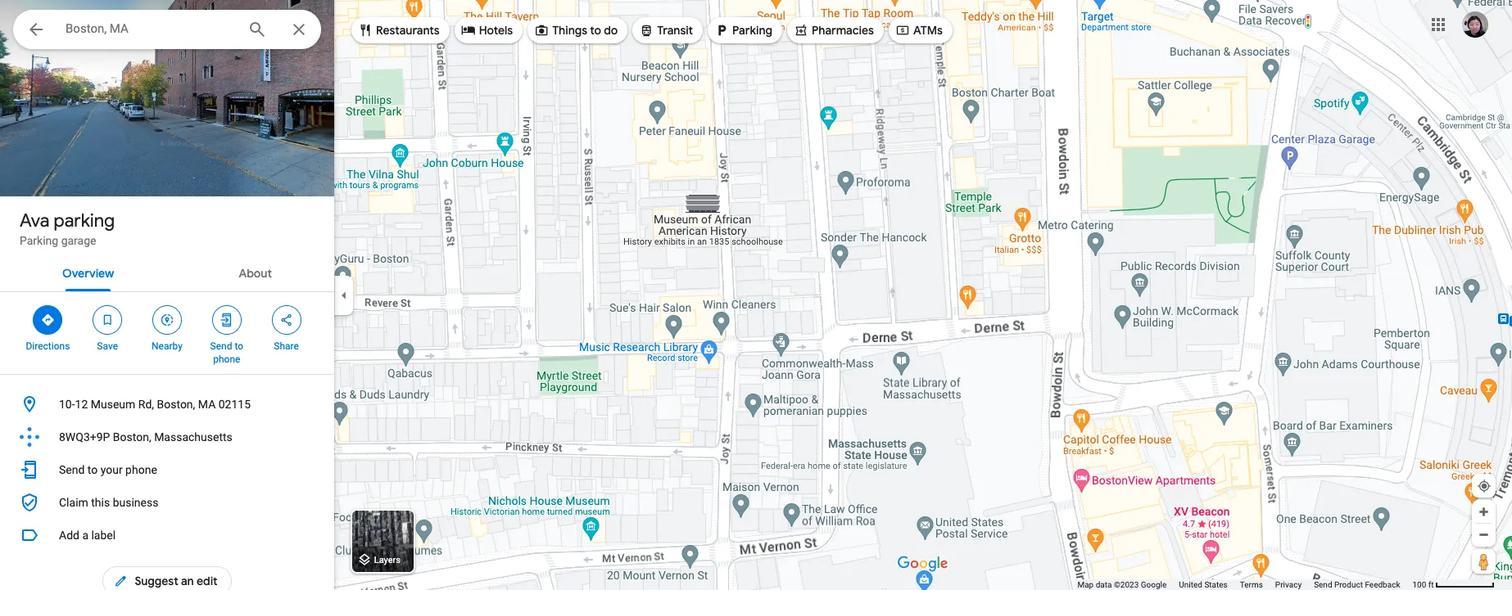Task type: describe. For each thing, give the bounding box(es) containing it.
 transit
[[639, 21, 693, 39]]

 button
[[13, 10, 59, 52]]


[[534, 21, 549, 39]]

feedback
[[1365, 581, 1400, 590]]

united
[[1179, 581, 1202, 590]]

overview
[[62, 266, 114, 281]]

to inside  things to do
[[590, 23, 601, 38]]

rd,
[[138, 398, 154, 411]]

to for send to phone
[[235, 341, 243, 352]]

about
[[239, 266, 272, 281]]

suggest an edit button
[[103, 562, 231, 591]]

8wq3+9p boston, massachusetts button
[[0, 421, 334, 454]]

10-12 museum rd, boston, ma 02115
[[59, 398, 251, 411]]

terms
[[1240, 581, 1263, 590]]

share
[[274, 341, 299, 352]]

 hotels
[[461, 21, 513, 39]]


[[714, 21, 729, 39]]

information for ava parking region
[[0, 388, 334, 519]]

your
[[100, 464, 123, 477]]


[[461, 21, 476, 39]]

atms
[[913, 23, 943, 38]]

10-12 museum rd, boston, ma 02115 button
[[0, 388, 334, 421]]

about button
[[226, 252, 285, 292]]

layers
[[374, 556, 400, 566]]

restaurants
[[376, 23, 440, 38]]

phone inside the 'send to phone'
[[213, 354, 240, 365]]

send for send to your phone
[[59, 464, 85, 477]]


[[26, 18, 46, 41]]

add a label
[[59, 529, 116, 542]]

Boston, MA field
[[13, 10, 321, 49]]

pharmacies
[[812, 23, 874, 38]]

send for send to phone
[[210, 341, 232, 352]]

label
[[91, 529, 116, 542]]

product
[[1334, 581, 1363, 590]]

ma
[[198, 398, 216, 411]]

claim
[[59, 496, 88, 509]]

map
[[1077, 581, 1094, 590]]

zoom out image
[[1478, 529, 1490, 541]]


[[40, 311, 55, 329]]

100 ft
[[1412, 581, 1434, 590]]

boston, inside 8wq3+9p boston, massachusetts button
[[113, 431, 151, 444]]

transit
[[657, 23, 693, 38]]

states
[[1204, 581, 1228, 590]]

©2023
[[1114, 581, 1139, 590]]


[[358, 21, 373, 39]]

suggest an edit
[[135, 574, 218, 589]]


[[794, 21, 808, 39]]

send to your phone
[[59, 464, 157, 477]]

10-
[[59, 398, 75, 411]]

photo of ava parking image
[[0, 0, 334, 197]]

ava parking parking garage
[[20, 210, 115, 247]]

terms button
[[1240, 580, 1263, 591]]

ava parking main content
[[0, 0, 334, 591]]


[[639, 21, 654, 39]]

this
[[91, 496, 110, 509]]

hotels
[[479, 23, 513, 38]]

parking inside " parking"
[[732, 23, 772, 38]]

parking inside ava parking parking garage
[[20, 234, 58, 247]]

massachusetts
[[154, 431, 232, 444]]

claim this business link
[[0, 487, 334, 519]]


[[895, 21, 910, 39]]

collapse side panel image
[[335, 286, 353, 304]]

100
[[1412, 581, 1426, 590]]

8wq3+9p boston, massachusetts
[[59, 431, 232, 444]]

museum
[[91, 398, 135, 411]]

8wq3+9p
[[59, 431, 110, 444]]

send for send product feedback
[[1314, 581, 1332, 590]]

privacy button
[[1275, 580, 1302, 591]]

directions
[[26, 341, 70, 352]]

united states button
[[1179, 580, 1228, 591]]

send to phone
[[210, 341, 243, 365]]



Task type: locate. For each thing, give the bounding box(es) containing it.
tab list inside google maps element
[[0, 252, 334, 292]]

1 vertical spatial phone
[[125, 464, 157, 477]]

2 vertical spatial send
[[1314, 581, 1332, 590]]

1 horizontal spatial boston,
[[157, 398, 195, 411]]

business
[[113, 496, 158, 509]]

1 horizontal spatial to
[[235, 341, 243, 352]]

to for send to your phone
[[87, 464, 98, 477]]

0 horizontal spatial send
[[59, 464, 85, 477]]

send
[[210, 341, 232, 352], [59, 464, 85, 477], [1314, 581, 1332, 590]]

united states
[[1179, 581, 1228, 590]]

1 horizontal spatial parking
[[732, 23, 772, 38]]

footer
[[1077, 580, 1412, 591]]

nearby
[[152, 341, 183, 352]]

to left your in the left of the page
[[87, 464, 98, 477]]

map data ©2023 google
[[1077, 581, 1167, 590]]

privacy
[[1275, 581, 1302, 590]]

add a label button
[[0, 519, 334, 552]]

1 vertical spatial send
[[59, 464, 85, 477]]

boston,
[[157, 398, 195, 411], [113, 431, 151, 444]]

 pharmacies
[[794, 21, 874, 39]]

1 horizontal spatial phone
[[213, 354, 240, 365]]

data
[[1096, 581, 1112, 590]]

0 horizontal spatial to
[[87, 464, 98, 477]]

100 ft button
[[1412, 581, 1495, 590]]

actions for ava parking region
[[0, 292, 334, 374]]

 search field
[[13, 10, 321, 52]]

0 horizontal spatial boston,
[[113, 431, 151, 444]]

1 horizontal spatial send
[[210, 341, 232, 352]]

parking garage button
[[20, 233, 96, 249]]

boston, right rd,
[[157, 398, 195, 411]]

ft
[[1428, 581, 1434, 590]]

boston, down rd,
[[113, 431, 151, 444]]

0 vertical spatial send
[[210, 341, 232, 352]]

garage
[[61, 234, 96, 247]]

2 vertical spatial to
[[87, 464, 98, 477]]

to
[[590, 23, 601, 38], [235, 341, 243, 352], [87, 464, 98, 477]]

0 horizontal spatial phone
[[125, 464, 157, 477]]

parking
[[54, 210, 115, 233]]

send product feedback button
[[1314, 580, 1400, 591]]

ava
[[20, 210, 49, 233]]

show street view coverage image
[[1472, 550, 1496, 574]]

send inside information for ava parking region
[[59, 464, 85, 477]]

to inside send to your phone button
[[87, 464, 98, 477]]

edit
[[197, 574, 218, 589]]

12
[[75, 398, 88, 411]]

phone inside button
[[125, 464, 157, 477]]


[[219, 311, 234, 329]]


[[160, 311, 174, 329]]

2 horizontal spatial send
[[1314, 581, 1332, 590]]

claim this business
[[59, 496, 158, 509]]

phone
[[213, 354, 240, 365], [125, 464, 157, 477]]

02115
[[218, 398, 251, 411]]

google account: michele murakami  
(michele.murakami@adept.ai) image
[[1462, 11, 1488, 37]]

footer containing map data ©2023 google
[[1077, 580, 1412, 591]]

send left the product
[[1314, 581, 1332, 590]]

an
[[181, 574, 194, 589]]

to left share
[[235, 341, 243, 352]]

none field inside boston, ma field
[[66, 19, 234, 38]]

suggest
[[135, 574, 178, 589]]

1 vertical spatial boston,
[[113, 431, 151, 444]]

 parking
[[714, 21, 772, 39]]

send up claim
[[59, 464, 85, 477]]

a
[[82, 529, 88, 542]]


[[100, 311, 115, 329]]

tab list containing overview
[[0, 252, 334, 292]]

overview button
[[49, 252, 127, 292]]

0 horizontal spatial parking
[[20, 234, 58, 247]]

None field
[[66, 19, 234, 38]]

0 vertical spatial parking
[[732, 23, 772, 38]]

send product feedback
[[1314, 581, 1400, 590]]

things
[[552, 23, 587, 38]]

parking down "ava"
[[20, 234, 58, 247]]

0 vertical spatial boston,
[[157, 398, 195, 411]]

add
[[59, 529, 79, 542]]

zoom in image
[[1478, 506, 1490, 518]]

do
[[604, 23, 618, 38]]

parking right the ""
[[732, 23, 772, 38]]

 atms
[[895, 21, 943, 39]]

phone down 
[[213, 354, 240, 365]]

 things to do
[[534, 21, 618, 39]]

google
[[1141, 581, 1167, 590]]

boston, inside 10-12 museum rd, boston, ma 02115 "button"
[[157, 398, 195, 411]]

save
[[97, 341, 118, 352]]

show your location image
[[1477, 479, 1492, 494]]

 restaurants
[[358, 21, 440, 39]]

send inside the 'send to phone'
[[210, 341, 232, 352]]

to left do
[[590, 23, 601, 38]]

send to your phone button
[[0, 454, 334, 487]]

2 horizontal spatial to
[[590, 23, 601, 38]]

google maps element
[[0, 0, 1512, 591]]

0 vertical spatial phone
[[213, 354, 240, 365]]

phone right your in the left of the page
[[125, 464, 157, 477]]

send down 
[[210, 341, 232, 352]]

to inside the 'send to phone'
[[235, 341, 243, 352]]

footer inside google maps element
[[1077, 580, 1412, 591]]

parking
[[732, 23, 772, 38], [20, 234, 58, 247]]

0 vertical spatial to
[[590, 23, 601, 38]]

1 vertical spatial parking
[[20, 234, 58, 247]]

1 vertical spatial to
[[235, 341, 243, 352]]

tab list
[[0, 252, 334, 292]]


[[279, 311, 294, 329]]



Task type: vqa. For each thing, say whether or not it's contained in the screenshot.


